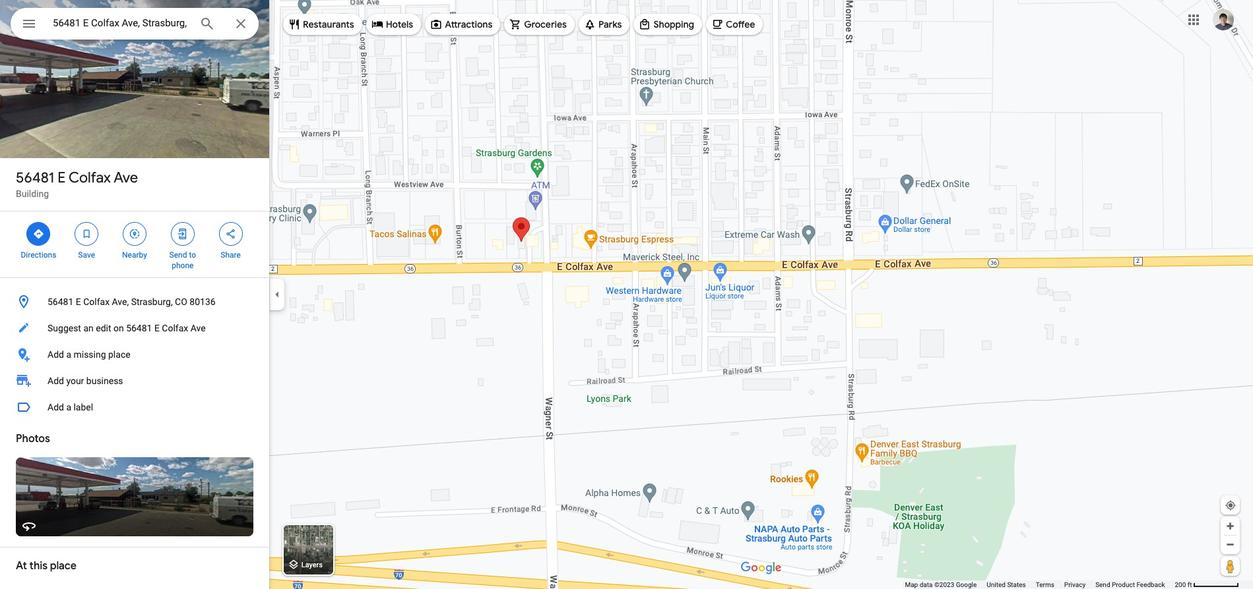 Task type: vqa. For each thing, say whether or not it's contained in the screenshot.
the right Send
yes



Task type: describe. For each thing, give the bounding box(es) containing it.
2 vertical spatial 56481
[[126, 323, 152, 334]]


[[33, 227, 44, 242]]

hotels
[[386, 18, 413, 30]]

add a label
[[48, 403, 93, 413]]

place inside button
[[108, 350, 130, 360]]

2 vertical spatial colfax
[[162, 323, 188, 334]]

directions
[[21, 251, 56, 260]]

phone
[[172, 261, 194, 271]]

save
[[78, 251, 95, 260]]

google
[[956, 582, 977, 589]]

send for send product feedback
[[1095, 582, 1110, 589]]

footer inside google maps element
[[905, 581, 1175, 590]]

56481 for ave
[[16, 169, 54, 187]]

e for ave,
[[76, 297, 81, 307]]

0 horizontal spatial place
[[50, 560, 76, 573]]

shopping
[[654, 18, 694, 30]]

restaurants button
[[283, 9, 362, 40]]


[[177, 227, 189, 242]]

nearby
[[122, 251, 147, 260]]

terms button
[[1036, 581, 1054, 590]]

map
[[905, 582, 918, 589]]

missing
[[74, 350, 106, 360]]

add for add a missing place
[[48, 350, 64, 360]]

coffee button
[[706, 9, 763, 40]]

add a missing place button
[[0, 342, 269, 368]]

suggest an edit on 56481 e colfax ave button
[[0, 315, 269, 342]]

attractions
[[445, 18, 492, 30]]

groceries
[[524, 18, 567, 30]]

privacy
[[1064, 582, 1086, 589]]

an
[[83, 323, 94, 334]]

to
[[189, 251, 196, 260]]

send product feedback
[[1095, 582, 1165, 589]]

add for add a label
[[48, 403, 64, 413]]

 button
[[11, 8, 48, 42]]

add a label button
[[0, 395, 269, 421]]

building
[[16, 189, 49, 199]]

feedback
[[1137, 582, 1165, 589]]

business
[[86, 376, 123, 387]]

show your location image
[[1225, 500, 1237, 512]]

at
[[16, 560, 27, 573]]

200 ft button
[[1175, 582, 1239, 589]]

united states button
[[987, 581, 1026, 590]]

hotels button
[[366, 9, 421, 40]]

a for missing
[[66, 350, 71, 360]]

product
[[1112, 582, 1135, 589]]



Task type: locate. For each thing, give the bounding box(es) containing it.
e inside 56481 e colfax ave building
[[58, 169, 66, 187]]

add inside button
[[48, 403, 64, 413]]

56481 inside 56481 e colfax ave building
[[16, 169, 54, 187]]

data
[[920, 582, 933, 589]]

56481 right on
[[126, 323, 152, 334]]

©2023
[[934, 582, 954, 589]]

edit
[[96, 323, 111, 334]]

1 vertical spatial e
[[76, 297, 81, 307]]

ave,
[[112, 297, 129, 307]]

80136
[[190, 297, 216, 307]]

200
[[1175, 582, 1186, 589]]

56481 for ave,
[[48, 297, 73, 307]]

zoom in image
[[1225, 522, 1235, 532]]

none field inside 56481 e colfax ave, strasburg, co 80136 field
[[53, 15, 189, 31]]

0 vertical spatial place
[[108, 350, 130, 360]]

a inside button
[[66, 403, 71, 413]]

56481 e colfax ave building
[[16, 169, 138, 199]]

share
[[221, 251, 241, 260]]

colfax
[[69, 169, 111, 187], [83, 297, 110, 307], [162, 323, 188, 334]]

0 vertical spatial send
[[169, 251, 187, 260]]

groceries button
[[504, 9, 575, 40]]

 search field
[[11, 8, 259, 42]]

ft
[[1188, 582, 1192, 589]]

0 horizontal spatial e
[[58, 169, 66, 187]]

show street view coverage image
[[1221, 557, 1240, 577]]

parks
[[598, 18, 622, 30]]

56481 e colfax ave, strasburg, co 80136 button
[[0, 289, 269, 315]]

0 vertical spatial colfax
[[69, 169, 111, 187]]

1 a from the top
[[66, 350, 71, 360]]

send up phone
[[169, 251, 187, 260]]

3 add from the top
[[48, 403, 64, 413]]

56481 E Colfax Ave, Strasburg, CO 80136 field
[[11, 8, 259, 40]]

send
[[169, 251, 187, 260], [1095, 582, 1110, 589]]

collapse side panel image
[[270, 288, 284, 302]]

google account: nolan park  
(nolan.park@adept.ai) image
[[1213, 9, 1234, 30]]

0 vertical spatial e
[[58, 169, 66, 187]]

your
[[66, 376, 84, 387]]

on
[[113, 323, 124, 334]]

add your business
[[48, 376, 123, 387]]


[[21, 15, 37, 33]]

0 horizontal spatial send
[[169, 251, 187, 260]]

actions for 56481 e colfax ave region
[[0, 212, 269, 278]]

add left the your
[[48, 376, 64, 387]]

a
[[66, 350, 71, 360], [66, 403, 71, 413]]

0 horizontal spatial ave
[[114, 169, 138, 187]]

add
[[48, 350, 64, 360], [48, 376, 64, 387], [48, 403, 64, 413]]

photos
[[16, 433, 50, 446]]

1 horizontal spatial e
[[76, 297, 81, 307]]

states
[[1007, 582, 1026, 589]]

suggest
[[48, 323, 81, 334]]

56481 up the suggest
[[48, 297, 73, 307]]

footer
[[905, 581, 1175, 590]]

ave inside button
[[190, 323, 206, 334]]

2 horizontal spatial e
[[154, 323, 160, 334]]

add for add your business
[[48, 376, 64, 387]]

send product feedback button
[[1095, 581, 1165, 590]]

strasburg,
[[131, 297, 173, 307]]

at this place
[[16, 560, 76, 573]]

co
[[175, 297, 187, 307]]

ave down "80136"
[[190, 323, 206, 334]]

a inside button
[[66, 350, 71, 360]]

2 add from the top
[[48, 376, 64, 387]]

google maps element
[[0, 0, 1253, 590]]

send inside send to phone
[[169, 251, 187, 260]]

1 horizontal spatial send
[[1095, 582, 1110, 589]]


[[81, 227, 93, 242]]

1 vertical spatial a
[[66, 403, 71, 413]]

a for label
[[66, 403, 71, 413]]

colfax down co
[[162, 323, 188, 334]]

1 vertical spatial add
[[48, 376, 64, 387]]

e inside suggest an edit on 56481 e colfax ave button
[[154, 323, 160, 334]]

e
[[58, 169, 66, 187], [76, 297, 81, 307], [154, 323, 160, 334]]

send left product
[[1095, 582, 1110, 589]]

2 vertical spatial add
[[48, 403, 64, 413]]

shopping button
[[634, 9, 702, 40]]

colfax for ave,
[[83, 297, 110, 307]]

add down the suggest
[[48, 350, 64, 360]]


[[129, 227, 141, 242]]

e inside 56481 e colfax ave, strasburg, co 80136 button
[[76, 297, 81, 307]]

send to phone
[[169, 251, 196, 271]]

0 vertical spatial a
[[66, 350, 71, 360]]

56481 e colfax ave, strasburg, co 80136
[[48, 297, 216, 307]]

None field
[[53, 15, 189, 31]]

1 add from the top
[[48, 350, 64, 360]]

ave up ""
[[114, 169, 138, 187]]

label
[[74, 403, 93, 413]]

1 vertical spatial colfax
[[83, 297, 110, 307]]

colfax left ave,
[[83, 297, 110, 307]]

map data ©2023 google
[[905, 582, 977, 589]]

united states
[[987, 582, 1026, 589]]

colfax up 
[[69, 169, 111, 187]]

this
[[29, 560, 48, 573]]

suggest an edit on 56481 e colfax ave
[[48, 323, 206, 334]]

56481 e colfax ave main content
[[0, 0, 269, 590]]

1 vertical spatial 56481
[[48, 297, 73, 307]]

1 vertical spatial ave
[[190, 323, 206, 334]]

a left the missing
[[66, 350, 71, 360]]

layers
[[301, 562, 323, 570]]

restaurants
[[303, 18, 354, 30]]

1 vertical spatial place
[[50, 560, 76, 573]]

place
[[108, 350, 130, 360], [50, 560, 76, 573]]


[[225, 227, 237, 242]]

2 a from the top
[[66, 403, 71, 413]]

ave inside 56481 e colfax ave building
[[114, 169, 138, 187]]

1 horizontal spatial ave
[[190, 323, 206, 334]]

ave
[[114, 169, 138, 187], [190, 323, 206, 334]]

place down on
[[108, 350, 130, 360]]

1 horizontal spatial place
[[108, 350, 130, 360]]

0 vertical spatial add
[[48, 350, 64, 360]]

a left label
[[66, 403, 71, 413]]

attractions button
[[425, 9, 500, 40]]

add inside "link"
[[48, 376, 64, 387]]

send inside button
[[1095, 582, 1110, 589]]

send for send to phone
[[169, 251, 187, 260]]

zoom out image
[[1225, 540, 1235, 550]]

parks button
[[579, 9, 630, 40]]

united
[[987, 582, 1006, 589]]

200 ft
[[1175, 582, 1192, 589]]

e for ave
[[58, 169, 66, 187]]

0 vertical spatial ave
[[114, 169, 138, 187]]

coffee
[[726, 18, 755, 30]]

privacy button
[[1064, 581, 1086, 590]]

add left label
[[48, 403, 64, 413]]

colfax inside 56481 e colfax ave building
[[69, 169, 111, 187]]

56481 up the building
[[16, 169, 54, 187]]

56481
[[16, 169, 54, 187], [48, 297, 73, 307], [126, 323, 152, 334]]

colfax for ave
[[69, 169, 111, 187]]

add your business link
[[0, 368, 269, 395]]

2 vertical spatial e
[[154, 323, 160, 334]]

1 vertical spatial send
[[1095, 582, 1110, 589]]

footer containing map data ©2023 google
[[905, 581, 1175, 590]]

add inside button
[[48, 350, 64, 360]]

add a missing place
[[48, 350, 130, 360]]

terms
[[1036, 582, 1054, 589]]

0 vertical spatial 56481
[[16, 169, 54, 187]]

place right this
[[50, 560, 76, 573]]



